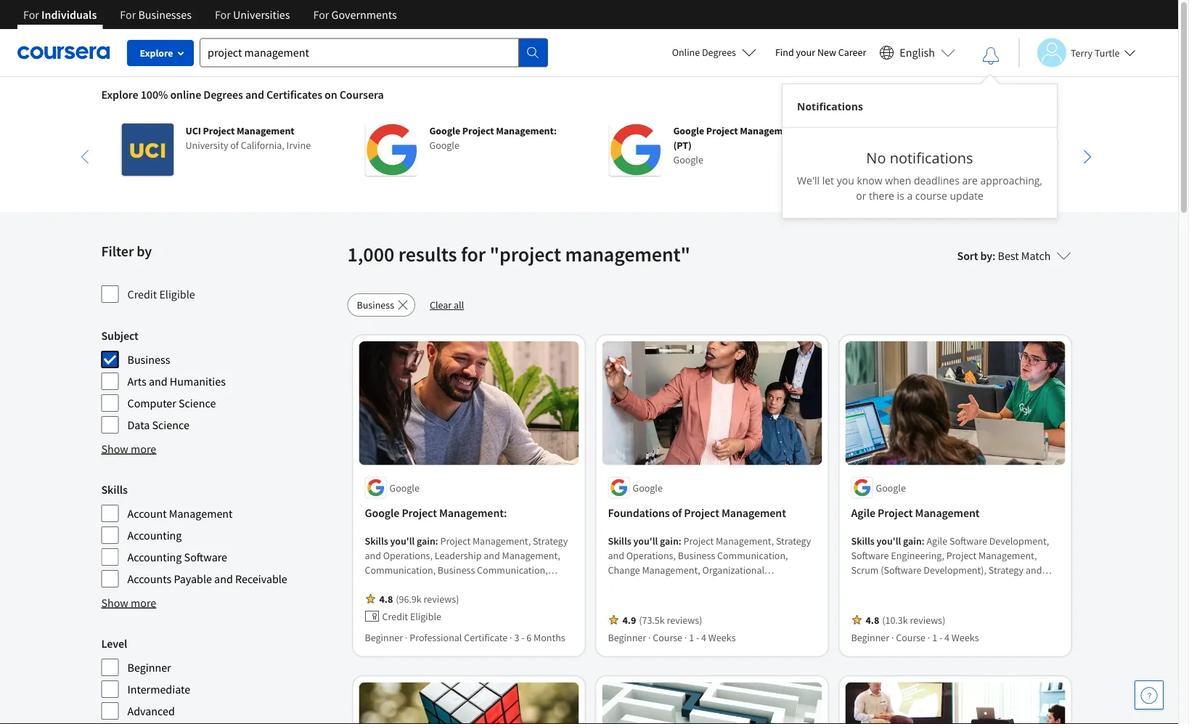 Task type: describe. For each thing, give the bounding box(es) containing it.
for businesses
[[120, 7, 192, 22]]

6
[[527, 631, 532, 644]]

skills down google project management:
[[365, 534, 388, 547]]

no
[[867, 147, 886, 167]]

"project
[[490, 241, 561, 267]]

clear all button
[[421, 293, 473, 317]]

emotional
[[608, 592, 652, 605]]

skills you'll gain : for google
[[365, 534, 440, 547]]

data
[[127, 418, 150, 432]]

coursera image
[[17, 41, 110, 64]]

0 vertical spatial communication,
[[718, 549, 788, 562]]

accounting for accounting software
[[127, 550, 182, 564]]

2 gain from the left
[[660, 534, 679, 547]]

beginner · professional certificate · 3 - 6 months
[[365, 631, 566, 644]]

level group
[[101, 635, 339, 724]]

individuals
[[41, 7, 97, 22]]

a
[[907, 189, 913, 203]]

months
[[534, 631, 566, 644]]

4.9 (73.5k reviews)
[[623, 613, 703, 626]]

beginner · course · 1 - 4 weeks for project
[[852, 631, 979, 644]]

filter by
[[101, 242, 152, 260]]

account management
[[127, 506, 233, 521]]

let
[[823, 174, 835, 187]]

business inside subject group
[[127, 352, 170, 367]]

1 for project
[[689, 631, 694, 644]]

degrees inside popup button
[[702, 46, 736, 59]]

science for computer science
[[179, 396, 216, 410]]

subject group
[[101, 327, 339, 434]]

leadership
[[760, 592, 807, 605]]

1,000 results for "project management"
[[348, 241, 691, 267]]

people
[[687, 607, 716, 620]]

your
[[796, 46, 816, 59]]

show more for data science
[[101, 442, 156, 456]]

data science
[[127, 418, 189, 432]]

all
[[454, 298, 464, 312]]

for for businesses
[[120, 7, 136, 22]]

operations,
[[627, 549, 676, 562]]

and left certificates
[[245, 87, 264, 102]]

account
[[127, 506, 167, 521]]

1 horizontal spatial of
[[672, 506, 682, 520]]

gain for agile
[[904, 534, 922, 547]]

skills down agile
[[852, 534, 875, 547]]

google image for google
[[366, 123, 418, 176]]

accounting software
[[127, 550, 227, 564]]

you'll for agile
[[877, 534, 902, 547]]

management for google project management (pt) google
[[740, 124, 798, 137]]

deadlines
[[914, 174, 960, 187]]

gain for google
[[417, 534, 436, 547]]

2 you'll from the left
[[634, 534, 658, 547]]

university
[[186, 139, 228, 152]]

management for uci project management university of california, irvine
[[237, 124, 295, 137]]

by for sort
[[981, 248, 993, 263]]

project for agile project management
[[878, 506, 913, 520]]

: down google project management:
[[436, 534, 438, 547]]

reviews) for management:
[[424, 592, 459, 605]]

receivable
[[235, 572, 287, 586]]

6 · from the left
[[928, 631, 931, 644]]

influencing,
[[708, 592, 758, 605]]

(73.5k
[[639, 613, 665, 626]]

show for accounts
[[101, 596, 128, 610]]

project for google project management (de) google
[[951, 124, 982, 137]]

foundations of project management link
[[608, 504, 817, 522]]

explore for explore
[[140, 46, 173, 60]]

show for data
[[101, 442, 128, 456]]

google image for (pt)
[[610, 123, 662, 176]]

1 for management
[[933, 631, 938, 644]]

reviews) for project
[[667, 613, 703, 626]]

1 vertical spatial communication,
[[670, 578, 741, 591]]

science for data science
[[152, 418, 189, 432]]

skills you'll gain : for agile
[[852, 534, 927, 547]]

for for individuals
[[23, 7, 39, 22]]

project inside foundations of project management link
[[684, 506, 720, 520]]

4.8 for agile
[[866, 613, 880, 626]]

(96.9k
[[396, 592, 422, 605]]

google project management (pt) google
[[674, 124, 798, 166]]

project for google project management (pt) google
[[707, 124, 738, 137]]

3 · from the left
[[649, 631, 651, 644]]

governments
[[332, 7, 397, 22]]

google project management (de) google
[[918, 124, 1042, 166]]

english
[[900, 45, 935, 60]]

management for agile project management
[[916, 506, 980, 520]]

certificate
[[464, 631, 508, 644]]

management"
[[565, 241, 691, 267]]

and up 'change' on the right bottom of the page
[[608, 549, 625, 562]]

project for google project management: google
[[462, 124, 494, 137]]

level
[[101, 636, 127, 651]]

weeks for management
[[952, 631, 979, 644]]

show more for accounts payable and receivable
[[101, 596, 156, 610]]

online degrees button
[[661, 36, 768, 68]]

coursera
[[340, 87, 384, 102]]

online
[[672, 46, 700, 59]]

: left the best
[[993, 248, 996, 263]]

update
[[950, 189, 984, 203]]

management: for google project management: google
[[496, 124, 557, 137]]

english button
[[874, 29, 962, 76]]

terry
[[1071, 46, 1093, 59]]

for universities
[[215, 7, 290, 22]]

strategy
[[776, 534, 812, 547]]

you
[[837, 174, 855, 187]]

computer science
[[127, 396, 216, 410]]

california,
[[241, 139, 285, 152]]

for for universities
[[215, 7, 231, 22]]

banner navigation
[[12, 0, 409, 40]]

for
[[461, 241, 486, 267]]

businesses
[[138, 7, 192, 22]]

accounting for accounting
[[127, 528, 182, 543]]

more for data
[[131, 442, 156, 456]]

show more button for data
[[101, 440, 156, 458]]

professional
[[410, 631, 462, 644]]

uci
[[186, 124, 201, 137]]

google project management: link
[[365, 504, 573, 522]]

by for filter
[[137, 242, 152, 260]]

(de)
[[918, 139, 936, 152]]

certificates
[[266, 87, 322, 102]]

explore 100% online degrees and certificates on coursera
[[101, 87, 384, 102]]

organizational
[[703, 563, 765, 576]]

(pt)
[[674, 139, 692, 152]]

notifications
[[797, 99, 863, 113]]

notifications no notifications we'll let you know when deadlines are approaching, or there is a course update
[[797, 99, 1043, 203]]

business button
[[348, 293, 415, 317]]

turtle
[[1095, 46, 1120, 59]]

there
[[869, 189, 895, 203]]

foundations
[[608, 506, 670, 520]]

accounts
[[127, 572, 172, 586]]

1,000
[[348, 241, 394, 267]]

new
[[818, 46, 837, 59]]

2 · from the left
[[510, 631, 512, 644]]

show more button for accounts
[[101, 594, 156, 612]]

project for uci project management university of california, irvine
[[203, 124, 235, 137]]

notifications
[[890, 147, 974, 167]]

project management, strategy and operations, business communication, change management, organizational development, communication, culture, emotional intelligence, influencing, leadership and management, people management, planning
[[608, 534, 816, 620]]

skills up 'change' on the right bottom of the page
[[608, 534, 632, 547]]

agile
[[852, 506, 876, 520]]

software
[[184, 550, 227, 564]]



Task type: vqa. For each thing, say whether or not it's contained in the screenshot.
Management REVIEWS)
yes



Task type: locate. For each thing, give the bounding box(es) containing it.
show more button down data
[[101, 440, 156, 458]]

0 vertical spatial credit
[[127, 287, 157, 301]]

0 vertical spatial show more
[[101, 442, 156, 456]]

beginner down (96.9k
[[365, 631, 403, 644]]

reviews) down intelligence,
[[667, 613, 703, 626]]

by right sort
[[981, 248, 993, 263]]

None search field
[[200, 38, 548, 67]]

agile project management link
[[852, 504, 1060, 522]]

1 horizontal spatial skills you'll gain :
[[608, 534, 684, 547]]

business up organizational
[[678, 549, 716, 562]]

2 beginner · course · 1 - 4 weeks from the left
[[852, 631, 979, 644]]

0 horizontal spatial beginner · course · 1 - 4 weeks
[[608, 631, 736, 644]]

1 skills you'll gain : from the left
[[365, 534, 440, 547]]

4 · from the left
[[685, 631, 687, 644]]

4 down the 4.8 (10.3k reviews) on the bottom right
[[945, 631, 950, 644]]

1 horizontal spatial degrees
[[702, 46, 736, 59]]

1 show more button from the top
[[101, 440, 156, 458]]

business inside project management, strategy and operations, business communication, change management, organizational development, communication, culture, emotional intelligence, influencing, leadership and management, people management, planning
[[678, 549, 716, 562]]

skills group
[[101, 481, 339, 588]]

3 - from the left
[[940, 631, 943, 644]]

1 down people
[[689, 631, 694, 644]]

business inside button
[[357, 298, 394, 312]]

you'll down google project management:
[[390, 534, 415, 547]]

we'll
[[797, 174, 820, 187]]

payable
[[174, 572, 212, 586]]

communication, up people
[[670, 578, 741, 591]]

business down '1,000'
[[357, 298, 394, 312]]

more for accounts
[[131, 596, 156, 610]]

best
[[998, 248, 1019, 263]]

2 horizontal spatial gain
[[904, 534, 922, 547]]

0 horizontal spatial of
[[230, 139, 239, 152]]

gain up operations,
[[660, 534, 679, 547]]

science
[[179, 396, 216, 410], [152, 418, 189, 432]]

1
[[689, 631, 694, 644], [933, 631, 938, 644]]

when
[[886, 174, 912, 187]]

management for google project management (de) google
[[984, 124, 1042, 137]]

- for foundations of project management
[[696, 631, 700, 644]]

on
[[325, 87, 337, 102]]

project inside google project management: google
[[462, 124, 494, 137]]

2 vertical spatial business
[[678, 549, 716, 562]]

1 - from the left
[[522, 631, 525, 644]]

2 show more from the top
[[101, 596, 156, 610]]

show more button
[[101, 440, 156, 458], [101, 594, 156, 612]]

2 skills you'll gain : from the left
[[608, 534, 684, 547]]

- down people
[[696, 631, 700, 644]]

accounting up accounts
[[127, 550, 182, 564]]

· left 3 on the bottom
[[510, 631, 512, 644]]

arts and humanities
[[127, 374, 226, 389]]

1 vertical spatial of
[[672, 506, 682, 520]]

4 for from the left
[[313, 7, 329, 22]]

show more button down accounts
[[101, 594, 156, 612]]

or
[[856, 189, 867, 203]]

management, down influencing,
[[718, 607, 777, 620]]

for left universities
[[215, 7, 231, 22]]

online
[[170, 87, 201, 102]]

1 show more from the top
[[101, 442, 156, 456]]

course down the 4.9 (73.5k reviews)
[[653, 631, 683, 644]]

planning
[[779, 607, 816, 620]]

course down the 4.8 (10.3k reviews) on the bottom right
[[896, 631, 926, 644]]

0 horizontal spatial business
[[127, 352, 170, 367]]

1 vertical spatial science
[[152, 418, 189, 432]]

0 vertical spatial management:
[[496, 124, 557, 137]]

more down data
[[131, 442, 156, 456]]

4.9
[[623, 613, 636, 626]]

· down (73.5k
[[649, 631, 651, 644]]

1 gain from the left
[[417, 534, 436, 547]]

agile project management
[[852, 506, 980, 520]]

for governments
[[313, 7, 397, 22]]

project inside google project management (pt) google
[[707, 124, 738, 137]]

management inside 'uci project management university of california, irvine'
[[237, 124, 295, 137]]

find your new career link
[[768, 44, 874, 62]]

0 horizontal spatial eligible
[[159, 287, 195, 301]]

more down accounts
[[131, 596, 156, 610]]

project inside 'agile project management' link
[[878, 506, 913, 520]]

1 vertical spatial accounting
[[127, 550, 182, 564]]

1 horizontal spatial business
[[357, 298, 394, 312]]

2 horizontal spatial skills you'll gain :
[[852, 534, 927, 547]]

0 horizontal spatial 1
[[689, 631, 694, 644]]

project inside 'uci project management university of california, irvine'
[[203, 124, 235, 137]]

4.8
[[379, 592, 393, 605], [866, 613, 880, 626]]

clear
[[430, 298, 452, 312]]

-
[[522, 631, 525, 644], [696, 631, 700, 644], [940, 631, 943, 644]]

1 horizontal spatial reviews)
[[667, 613, 703, 626]]

2 google image from the left
[[610, 123, 662, 176]]

beginner · course · 1 - 4 weeks
[[608, 631, 736, 644], [852, 631, 979, 644]]

match
[[1022, 248, 1051, 263]]

accounting down account in the bottom left of the page
[[127, 528, 182, 543]]

weeks for project
[[709, 631, 736, 644]]

1 vertical spatial credit
[[382, 610, 408, 623]]

reviews)
[[424, 592, 459, 605], [667, 613, 703, 626], [910, 613, 946, 626]]

management inside google project management (pt) google
[[740, 124, 798, 137]]

business up arts in the bottom left of the page
[[127, 352, 170, 367]]

0 vertical spatial eligible
[[159, 287, 195, 301]]

4
[[702, 631, 707, 644], [945, 631, 950, 644]]

1 horizontal spatial google image
[[610, 123, 662, 176]]

1 weeks from the left
[[709, 631, 736, 644]]

1 horizontal spatial you'll
[[634, 534, 658, 547]]

1 google image from the left
[[366, 123, 418, 176]]

2 show more button from the top
[[101, 594, 156, 612]]

course
[[653, 631, 683, 644], [896, 631, 926, 644]]

1 vertical spatial more
[[131, 596, 156, 610]]

culture,
[[743, 578, 777, 591]]

1 horizontal spatial credit eligible
[[382, 610, 442, 623]]

0 vertical spatial business
[[357, 298, 394, 312]]

1 vertical spatial credit eligible
[[382, 610, 442, 623]]

university of california, irvine image
[[122, 123, 174, 176]]

1 more from the top
[[131, 442, 156, 456]]

and inside skills group
[[214, 572, 233, 586]]

: down foundations of project management
[[679, 534, 682, 547]]

skills you'll gain : up operations,
[[608, 534, 684, 547]]

1 vertical spatial 4.8
[[866, 613, 880, 626]]

science down computer science
[[152, 418, 189, 432]]

1 horizontal spatial credit
[[382, 610, 408, 623]]

you'll down "agile project management"
[[877, 534, 902, 547]]

for left "businesses"
[[120, 7, 136, 22]]

1 down the 4.8 (10.3k reviews) on the bottom right
[[933, 631, 938, 644]]

1 vertical spatial management:
[[439, 506, 507, 520]]

1 vertical spatial explore
[[101, 87, 138, 102]]

2 show from the top
[[101, 596, 128, 610]]

credit down (96.9k
[[382, 610, 408, 623]]

explore left 100%
[[101, 87, 138, 102]]

show more down accounts
[[101, 596, 156, 610]]

2 horizontal spatial business
[[678, 549, 716, 562]]

intelligence,
[[654, 592, 706, 605]]

1 horizontal spatial by
[[981, 248, 993, 263]]

you'll up operations,
[[634, 534, 658, 547]]

2 1 from the left
[[933, 631, 938, 644]]

show more
[[101, 442, 156, 456], [101, 596, 156, 610]]

sort by : best match
[[958, 248, 1051, 263]]

4.8 for google
[[379, 592, 393, 605]]

uci project management university of california, irvine
[[186, 124, 311, 152]]

0 horizontal spatial credit eligible
[[127, 287, 195, 301]]

approaching,
[[981, 174, 1043, 187]]

4.8 left (96.9k
[[379, 592, 393, 605]]

sort
[[958, 248, 979, 263]]

show more down data
[[101, 442, 156, 456]]

project inside project management, strategy and operations, business communication, change management, organizational development, communication, culture, emotional intelligence, influencing, leadership and management, people management, planning
[[684, 534, 714, 547]]

· down people
[[685, 631, 687, 644]]

0 horizontal spatial skills you'll gain :
[[365, 534, 440, 547]]

communication, up organizational
[[718, 549, 788, 562]]

help center image
[[1141, 686, 1158, 704]]

1 vertical spatial business
[[127, 352, 170, 367]]

course for project
[[896, 631, 926, 644]]

gain down "agile project management"
[[904, 534, 922, 547]]

- for agile project management
[[940, 631, 943, 644]]

google
[[430, 124, 461, 137], [674, 124, 705, 137], [918, 124, 949, 137], [430, 139, 460, 152], [674, 153, 704, 166], [918, 153, 948, 166], [390, 481, 420, 494], [633, 481, 663, 494], [876, 481, 906, 494], [365, 506, 400, 520]]

google project management: google
[[430, 124, 557, 152]]

project
[[203, 124, 235, 137], [462, 124, 494, 137], [707, 124, 738, 137], [951, 124, 982, 137], [402, 506, 437, 520], [684, 506, 720, 520], [878, 506, 913, 520], [684, 534, 714, 547]]

1 horizontal spatial 1
[[933, 631, 938, 644]]

· down the 4.8 (10.3k reviews) on the bottom right
[[928, 631, 931, 644]]

for for governments
[[313, 7, 329, 22]]

arts
[[127, 374, 146, 389]]

- left 6
[[522, 631, 525, 644]]

intermediate
[[127, 682, 190, 696]]

2 horizontal spatial google image
[[854, 123, 906, 176]]

google image
[[366, 123, 418, 176], [610, 123, 662, 176], [854, 123, 906, 176]]

advanced
[[127, 704, 175, 718]]

0 vertical spatial of
[[230, 139, 239, 152]]

credit eligible down (96.9k
[[382, 610, 442, 623]]

4.8 left (10.3k
[[866, 613, 880, 626]]

1 vertical spatial degrees
[[204, 87, 243, 102]]

terry turtle button
[[1019, 38, 1136, 67]]

and inside subject group
[[149, 374, 167, 389]]

0 vertical spatial credit eligible
[[127, 287, 195, 301]]

and down software
[[214, 572, 233, 586]]

management: for google project management:
[[439, 506, 507, 520]]

results
[[398, 241, 457, 267]]

beginner down the 4.9
[[608, 631, 646, 644]]

4 down people
[[702, 631, 707, 644]]

management inside google project management (de) google
[[984, 124, 1042, 137]]

- down the 4.8 (10.3k reviews) on the bottom right
[[940, 631, 943, 644]]

0 horizontal spatial 4.8
[[379, 592, 393, 605]]

2 4 from the left
[[945, 631, 950, 644]]

management, down operations,
[[642, 563, 701, 576]]

1 horizontal spatial explore
[[140, 46, 173, 60]]

1 vertical spatial eligible
[[410, 610, 442, 623]]

course
[[916, 189, 948, 203]]

1 horizontal spatial beginner · course · 1 - 4 weeks
[[852, 631, 979, 644]]

project inside google project management (de) google
[[951, 124, 982, 137]]

credit eligible down filter by at the left top of the page
[[127, 287, 195, 301]]

computer
[[127, 396, 176, 410]]

5 · from the left
[[892, 631, 894, 644]]

explore down for businesses
[[140, 46, 173, 60]]

1 vertical spatial show more button
[[101, 594, 156, 612]]

is
[[897, 189, 905, 203]]

2 course from the left
[[896, 631, 926, 644]]

for left 'governments'
[[313, 7, 329, 22]]

2 horizontal spatial -
[[940, 631, 943, 644]]

hide notifications image
[[983, 47, 1000, 65]]

show down data
[[101, 442, 128, 456]]

1 you'll from the left
[[390, 534, 415, 547]]

1 vertical spatial show
[[101, 596, 128, 610]]

reviews) right (10.3k
[[910, 613, 946, 626]]

universities
[[233, 7, 290, 22]]

by
[[137, 242, 152, 260], [981, 248, 993, 263]]

1 for from the left
[[23, 7, 39, 22]]

change
[[608, 563, 640, 576]]

subject
[[101, 328, 139, 343]]

3
[[514, 631, 520, 644]]

1 horizontal spatial course
[[896, 631, 926, 644]]

1 1 from the left
[[689, 631, 694, 644]]

1 vertical spatial show more
[[101, 596, 156, 610]]

beginner · course · 1 - 4 weeks down the 4.8 (10.3k reviews) on the bottom right
[[852, 631, 979, 644]]

2 horizontal spatial reviews)
[[910, 613, 946, 626]]

0 vertical spatial 4.8
[[379, 592, 393, 605]]

1 course from the left
[[653, 631, 683, 644]]

0 vertical spatial show more button
[[101, 440, 156, 458]]

management inside skills group
[[169, 506, 233, 521]]

beginner up the "intermediate"
[[127, 660, 171, 675]]

· left professional
[[405, 631, 408, 644]]

credit eligible
[[127, 287, 195, 301], [382, 610, 442, 623]]

1 horizontal spatial 4
[[945, 631, 950, 644]]

communication,
[[718, 549, 788, 562], [670, 578, 741, 591]]

1 horizontal spatial eligible
[[410, 610, 442, 623]]

reviews) for management
[[910, 613, 946, 626]]

are
[[963, 174, 978, 187]]

you'll for google
[[390, 534, 415, 547]]

find your new career
[[776, 46, 867, 59]]

of inside 'uci project management university of california, irvine'
[[230, 139, 239, 152]]

beginner · course · 1 - 4 weeks down the 4.9 (73.5k reviews)
[[608, 631, 736, 644]]

terry turtle
[[1071, 46, 1120, 59]]

0 horizontal spatial credit
[[127, 287, 157, 301]]

0 vertical spatial explore
[[140, 46, 173, 60]]

know
[[857, 174, 883, 187]]

gain down google project management:
[[417, 534, 436, 547]]

0 horizontal spatial google image
[[366, 123, 418, 176]]

of right 'foundations'
[[672, 506, 682, 520]]

skills you'll gain : down google project management:
[[365, 534, 440, 547]]

beginner · course · 1 - 4 weeks for of
[[608, 631, 736, 644]]

find
[[776, 46, 794, 59]]

0 vertical spatial degrees
[[702, 46, 736, 59]]

· down (10.3k
[[892, 631, 894, 644]]

1 4 from the left
[[702, 631, 707, 644]]

·
[[405, 631, 408, 644], [510, 631, 512, 644], [649, 631, 651, 644], [685, 631, 687, 644], [892, 631, 894, 644], [928, 631, 931, 644]]

development,
[[608, 578, 668, 591]]

skills up account in the bottom left of the page
[[101, 482, 128, 497]]

3 for from the left
[[215, 7, 231, 22]]

show up level
[[101, 596, 128, 610]]

1 show from the top
[[101, 442, 128, 456]]

0 horizontal spatial weeks
[[709, 631, 736, 644]]

science down humanities
[[179, 396, 216, 410]]

3 you'll from the left
[[877, 534, 902, 547]]

0 horizontal spatial by
[[137, 242, 152, 260]]

management, up organizational
[[716, 534, 774, 547]]

management, down intelligence,
[[627, 607, 685, 620]]

1 beginner · course · 1 - 4 weeks from the left
[[608, 631, 736, 644]]

3 skills you'll gain : from the left
[[852, 534, 927, 547]]

explore inside 'popup button'
[[140, 46, 173, 60]]

1 horizontal spatial -
[[696, 631, 700, 644]]

0 vertical spatial show
[[101, 442, 128, 456]]

skills inside group
[[101, 482, 128, 497]]

and right arts in the bottom left of the page
[[149, 374, 167, 389]]

0 horizontal spatial course
[[653, 631, 683, 644]]

0 horizontal spatial gain
[[417, 534, 436, 547]]

0 horizontal spatial 4
[[702, 631, 707, 644]]

2 - from the left
[[696, 631, 700, 644]]

beginner inside level group
[[127, 660, 171, 675]]

2 accounting from the top
[[127, 550, 182, 564]]

google project management:
[[365, 506, 507, 520]]

1 accounting from the top
[[127, 528, 182, 543]]

project for google project management:
[[402, 506, 437, 520]]

0 horizontal spatial degrees
[[204, 87, 243, 102]]

for left individuals
[[23, 7, 39, 22]]

by right filter
[[137, 242, 152, 260]]

4 for management
[[945, 631, 950, 644]]

1 horizontal spatial 4.8
[[866, 613, 880, 626]]

2 weeks from the left
[[952, 631, 979, 644]]

of right university
[[230, 139, 239, 152]]

2 more from the top
[[131, 596, 156, 610]]

skills you'll gain : down agile
[[852, 534, 927, 547]]

0 horizontal spatial reviews)
[[424, 592, 459, 605]]

explore button
[[127, 40, 194, 66]]

0 vertical spatial more
[[131, 442, 156, 456]]

and down emotional
[[608, 607, 625, 620]]

1 · from the left
[[405, 631, 408, 644]]

0 horizontal spatial -
[[522, 631, 525, 644]]

0 vertical spatial science
[[179, 396, 216, 410]]

2 horizontal spatial you'll
[[877, 534, 902, 547]]

2 for from the left
[[120, 7, 136, 22]]

3 google image from the left
[[854, 123, 906, 176]]

3 gain from the left
[[904, 534, 922, 547]]

reviews) right (96.9k
[[424, 592, 459, 605]]

accounting
[[127, 528, 182, 543], [127, 550, 182, 564]]

credit
[[127, 287, 157, 301], [382, 610, 408, 623]]

0 horizontal spatial you'll
[[390, 534, 415, 547]]

0 vertical spatial accounting
[[127, 528, 182, 543]]

skills
[[101, 482, 128, 497], [365, 534, 388, 547], [608, 534, 632, 547], [852, 534, 875, 547]]

1 horizontal spatial gain
[[660, 534, 679, 547]]

0 horizontal spatial explore
[[101, 87, 138, 102]]

course for of
[[653, 631, 683, 644]]

1 horizontal spatial weeks
[[952, 631, 979, 644]]

management: inside google project management: google
[[496, 124, 557, 137]]

100%
[[141, 87, 168, 102]]

online degrees
[[672, 46, 736, 59]]

project inside google project management: link
[[402, 506, 437, 520]]

and
[[245, 87, 264, 102], [149, 374, 167, 389], [608, 549, 625, 562], [214, 572, 233, 586], [608, 607, 625, 620]]

explore for explore 100% online degrees and certificates on coursera
[[101, 87, 138, 102]]

foundations of project management
[[608, 506, 786, 520]]

beginner down (10.3k
[[852, 631, 890, 644]]

google image for (de)
[[854, 123, 906, 176]]

What do you want to learn? text field
[[200, 38, 519, 67]]

: down "agile project management"
[[922, 534, 925, 547]]

weeks
[[709, 631, 736, 644], [952, 631, 979, 644]]

4 for project
[[702, 631, 707, 644]]

explore
[[140, 46, 173, 60], [101, 87, 138, 102]]

for individuals
[[23, 7, 97, 22]]

credit down filter by at the left top of the page
[[127, 287, 157, 301]]



